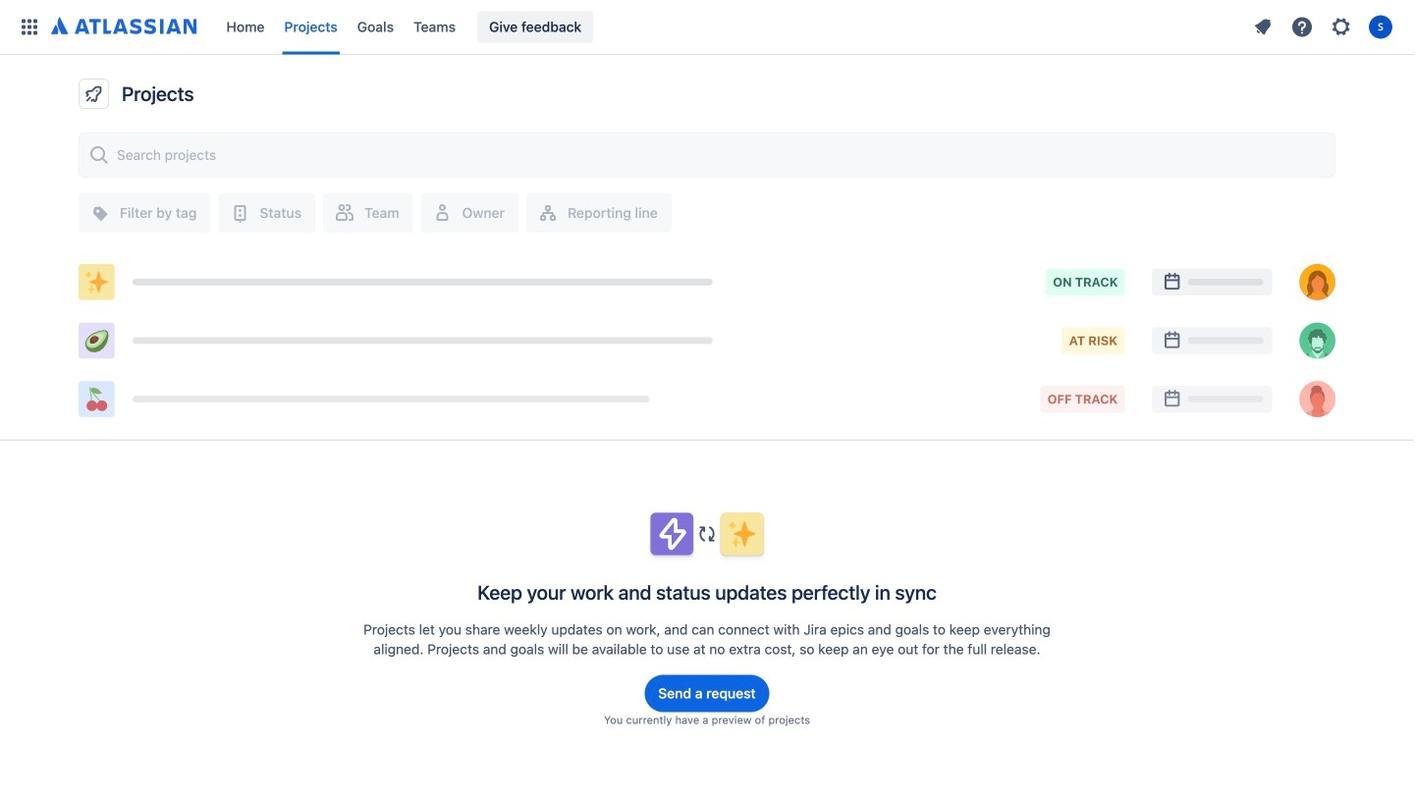 Task type: vqa. For each thing, say whether or not it's contained in the screenshot.
Account image
yes



Task type: describe. For each thing, give the bounding box(es) containing it.
settings image
[[1330, 15, 1354, 39]]

Search projects field
[[111, 138, 1327, 173]]



Task type: locate. For each thing, give the bounding box(es) containing it.
switch to... image
[[18, 15, 41, 39]]

account image
[[1370, 15, 1393, 39]]

help icon image
[[1291, 15, 1315, 39]]

top element
[[12, 0, 1246, 55]]

search projects image
[[87, 143, 111, 167]]

banner
[[0, 0, 1415, 55]]

list
[[217, 0, 1246, 55], [1246, 11, 1403, 43]]

notifications image
[[1252, 15, 1275, 39]]

atlassian image
[[51, 15, 197, 39], [51, 15, 197, 39]]



